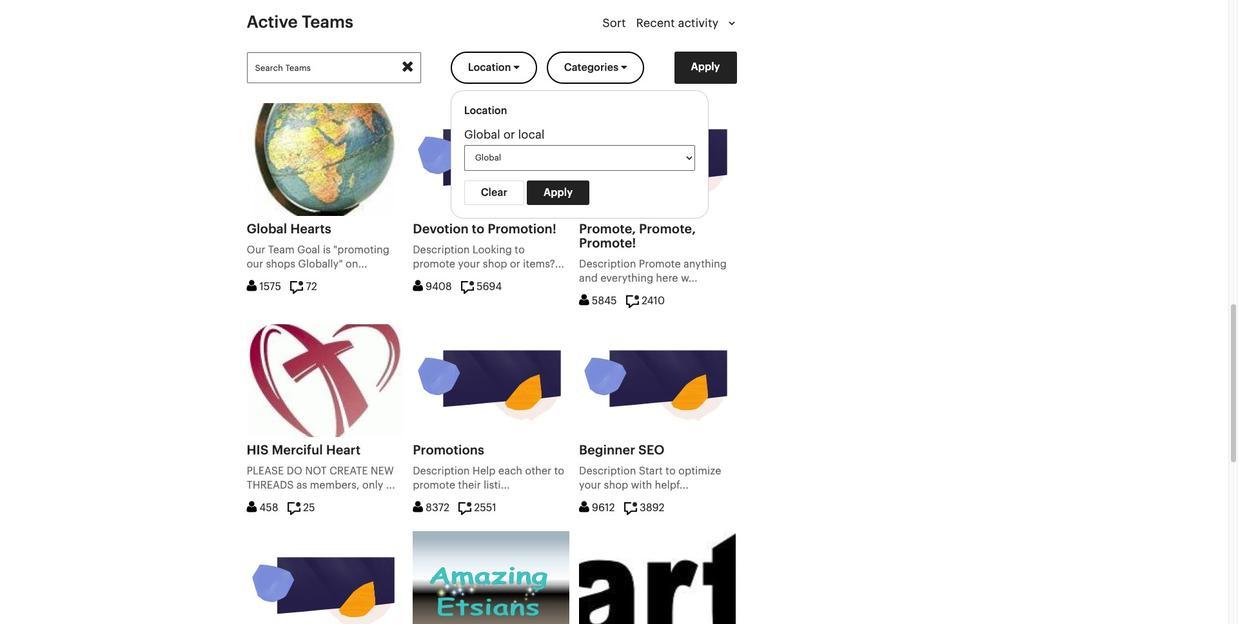 Task type: describe. For each thing, give the bounding box(es) containing it.
{0} team member count element for promote, promote, promote!
[[579, 296, 617, 306]]

description for promote, promote, promote!
[[579, 259, 636, 269]]

global for global or local
[[464, 129, 501, 140]]

{0} team member count element for his merciful heart
[[247, 503, 278, 513]]

heart
[[326, 444, 361, 457]]

here
[[656, 273, 678, 284]]

apply for the left apply button
[[544, 187, 573, 198]]

hearts
[[290, 223, 331, 236]]

global hearts team image image
[[247, 103, 403, 216]]

description for devotion to promotion!
[[413, 245, 470, 255]]

2 promote, from the left
[[639, 223, 696, 236]]

{0} team topics count element containing 2551
[[459, 503, 497, 513]]

promote
[[639, 259, 681, 269]]

global for global hearts
[[247, 223, 287, 236]]

devotion
[[413, 223, 469, 236]]

do
[[287, 466, 303, 476]]

location link
[[451, 51, 537, 84]]

description looking to promote your shop or items?...
[[413, 245, 564, 269]]

global hearts
[[247, 223, 331, 236]]

description for beginner seo
[[579, 466, 636, 476]]

members,
[[310, 480, 360, 491]]

globally"
[[298, 259, 343, 269]]

new
[[371, 466, 394, 476]]

please do not create new threads as members, only ...
[[247, 466, 395, 491]]

their
[[458, 480, 481, 491]]

description for promotions
[[413, 466, 470, 476]]

merciful
[[272, 444, 323, 457]]

teams
[[302, 14, 354, 31]]

1 vertical spatial location
[[464, 105, 507, 116]]

{0} team topics count element for promote,
[[626, 296, 665, 306]]

1 horizontal spatial apply button
[[674, 51, 737, 84]]

your for devotion
[[458, 259, 480, 269]]

clear button
[[464, 180, 524, 205]]

our
[[247, 259, 263, 269]]

not
[[305, 466, 327, 476]]

active
[[247, 14, 298, 31]]

everything
[[601, 273, 654, 284]]

{0} team topics count element for his
[[288, 503, 315, 513]]

his merciful heart team image image
[[247, 324, 403, 437]]

with
[[631, 480, 652, 491]]

2551
[[474, 503, 497, 513]]

optimize
[[679, 466, 721, 476]]

9408
[[426, 282, 452, 292]]

shop for to
[[483, 259, 507, 269]]

458
[[259, 503, 278, 513]]

looking
[[473, 245, 512, 255]]

devotion to promotion!
[[413, 223, 557, 236]]

only
[[362, 480, 383, 491]]

{0} team topics count element for beginner
[[624, 503, 665, 513]]

promotions link
[[413, 444, 484, 457]]

our
[[247, 245, 265, 255]]

create
[[330, 466, 368, 476]]

threads
[[247, 480, 294, 491]]

9612
[[592, 503, 615, 513]]

1575
[[259, 282, 281, 292]]

clear
[[481, 187, 508, 198]]

each
[[498, 466, 523, 476]]

beginner seo link
[[579, 444, 665, 457]]

his
[[247, 444, 269, 457]]

promote, promote, promote! team image image
[[579, 103, 736, 216]]

listi...
[[484, 480, 510, 491]]

5694
[[477, 282, 502, 292]]

global hearts link
[[247, 223, 331, 236]]

helpf...
[[655, 480, 689, 491]]

local
[[518, 129, 545, 140]]

description promote anything and everything here w...
[[579, 259, 727, 284]]

active teams heading
[[247, 13, 354, 32]]

please
[[247, 466, 284, 476]]

5845
[[592, 296, 617, 306]]

team
[[268, 245, 295, 255]]



Task type: locate. For each thing, give the bounding box(es) containing it.
2 promote from the top
[[413, 480, 455, 491]]

devotion to promotion! team image image
[[413, 103, 570, 216]]

global up our
[[247, 223, 287, 236]]

devotion to promotion! link
[[413, 223, 557, 236]]

your inside description looking to promote your shop or items?...
[[458, 259, 480, 269]]

global left local
[[464, 129, 501, 140]]

as
[[296, 480, 307, 491]]

his merciful heart
[[247, 444, 361, 457]]

categories
[[564, 62, 619, 73]]

{0} team topics count element down globally"
[[290, 282, 317, 292]]

{0} team topics count element containing 2410
[[626, 296, 665, 306]]

art team image image
[[579, 531, 736, 624]]

{0} team topics count element for global
[[290, 282, 317, 292]]

72
[[306, 282, 317, 292]]

Search Teams text field
[[247, 52, 421, 83]]

description inside description start to optimize your shop with helpf...
[[579, 466, 636, 476]]

{0} team topics count element down everything
[[626, 296, 665, 306]]

25
[[303, 503, 315, 513]]

w...
[[681, 273, 698, 284]]

promote, up promote!
[[579, 223, 636, 236]]

sort
[[603, 17, 626, 29]]

items?...
[[523, 259, 564, 269]]

0 vertical spatial global
[[464, 129, 501, 140]]

your for beginner
[[579, 480, 601, 491]]

{0} team member count element down the our
[[247, 282, 281, 292]]

"promoting
[[334, 245, 390, 255]]

promote, promote, promote! link
[[579, 223, 696, 250]]

is
[[323, 245, 331, 255]]

1 vertical spatial apply button
[[527, 180, 590, 205]]

{0} team topics count element down with
[[624, 503, 665, 513]]

your
[[458, 259, 480, 269], [579, 480, 601, 491]]

shop inside description looking to promote your shop or items?...
[[483, 259, 507, 269]]

description inside description promote anything and everything here w...
[[579, 259, 636, 269]]

{0} team topics count element down description looking to promote your shop or items?...
[[461, 282, 502, 292]]

to right other in the left bottom of the page
[[554, 466, 565, 476]]

1 horizontal spatial your
[[579, 480, 601, 491]]

8372
[[426, 503, 450, 513]]

active teams
[[247, 14, 354, 31]]

promote up 8372
[[413, 480, 455, 491]]

{0} team member count element left 5694 at top
[[413, 282, 452, 292]]

or left local
[[504, 129, 515, 140]]

apply for right apply button
[[691, 62, 720, 72]]

apply
[[691, 62, 720, 72], [544, 187, 573, 198]]

seo
[[639, 444, 665, 457]]

start
[[639, 466, 663, 476]]

shop
[[483, 259, 507, 269], [604, 480, 628, 491]]

beginner seo team image image
[[579, 324, 736, 437]]

0 horizontal spatial your
[[458, 259, 480, 269]]

be unique team image image
[[247, 531, 403, 624]]

1 horizontal spatial promote,
[[639, 223, 696, 236]]

your down looking at the left top of page
[[458, 259, 480, 269]]

or inside description looking to promote your shop or items?...
[[510, 259, 520, 269]]

1 vertical spatial promote
[[413, 480, 455, 491]]

1 horizontal spatial global
[[464, 129, 501, 140]]

promote,
[[579, 223, 636, 236], [639, 223, 696, 236]]

or
[[504, 129, 515, 140], [510, 259, 520, 269]]

description inside description help each other to promote their listi...
[[413, 466, 470, 476]]

shops
[[266, 259, 296, 269]]

1 promote, from the left
[[579, 223, 636, 236]]

{0} team topics count element containing 25
[[288, 503, 315, 513]]

1 vertical spatial global
[[247, 223, 287, 236]]

and
[[579, 273, 598, 284]]

{0} team member count element down and
[[579, 296, 617, 306]]

2410
[[642, 296, 665, 306]]

to inside description start to optimize your shop with helpf...
[[666, 466, 676, 476]]

0 horizontal spatial global
[[247, 223, 287, 236]]

0 vertical spatial promote
[[413, 259, 455, 269]]

to up looking at the left top of page
[[472, 223, 485, 236]]

promote inside description looking to promote your shop or items?...
[[413, 259, 455, 269]]

{0} team member count element for promotions
[[413, 503, 450, 513]]

promotions team image image
[[413, 324, 570, 437]]

global
[[464, 129, 501, 140], [247, 223, 287, 236]]

1 horizontal spatial shop
[[604, 480, 628, 491]]

1 promote from the top
[[413, 259, 455, 269]]

0 vertical spatial location
[[468, 62, 511, 73]]

0 horizontal spatial promote,
[[579, 223, 636, 236]]

on...
[[346, 259, 367, 269]]

{0} team member count element left 2551 on the bottom left
[[413, 503, 450, 513]]

{0} team topics count element for devotion
[[461, 282, 502, 292]]

1 vertical spatial your
[[579, 480, 601, 491]]

{0} team topics count element down as
[[288, 503, 315, 513]]

{0} team topics count element down their
[[459, 503, 497, 513]]

to
[[472, 223, 485, 236], [515, 245, 525, 255], [554, 466, 565, 476], [666, 466, 676, 476]]

{0} team topics count element containing 5694
[[461, 282, 502, 292]]

0 vertical spatial shop
[[483, 259, 507, 269]]

shop down looking at the left top of page
[[483, 259, 507, 269]]

to up helpf...
[[666, 466, 676, 476]]

{0} team topics count element containing 3892
[[624, 503, 665, 513]]

description
[[413, 245, 470, 255], [579, 259, 636, 269], [413, 466, 470, 476], [579, 466, 636, 476]]

promote, up promote
[[639, 223, 696, 236]]

to inside description looking to promote your shop or items?...
[[515, 245, 525, 255]]

promote!
[[579, 237, 636, 250]]

his merciful heart link
[[247, 444, 361, 457]]

description down promote!
[[579, 259, 636, 269]]

{0} team member count element down the threads
[[247, 503, 278, 513]]

{0} team member count element for devotion to promotion!
[[413, 282, 452, 292]]

promote
[[413, 259, 455, 269], [413, 480, 455, 491]]

{0} team member count element for beginner seo
[[579, 503, 615, 513]]

{0} team member count element containing 5845
[[579, 296, 617, 306]]

{0} team member count element containing 9612
[[579, 503, 615, 513]]

global or local
[[464, 129, 545, 140]]

0 vertical spatial or
[[504, 129, 515, 140]]

description down devotion
[[413, 245, 470, 255]]

promotion!
[[488, 223, 557, 236]]

apply button
[[674, 51, 737, 84], [527, 180, 590, 205]]

shop left with
[[604, 480, 628, 491]]

promote, promote, promote!
[[579, 223, 696, 250]]

1 horizontal spatial apply
[[691, 62, 720, 72]]

categories link
[[547, 51, 645, 84]]

{0} team member count element left 3892
[[579, 503, 615, 513]]

help
[[473, 466, 496, 476]]

description down promotions at bottom left
[[413, 466, 470, 476]]

beginner seo
[[579, 444, 665, 457]]

description start to optimize your shop with helpf...
[[579, 466, 721, 491]]

your up 9612
[[579, 480, 601, 491]]

0 horizontal spatial shop
[[483, 259, 507, 269]]

promote inside description help each other to promote their listi...
[[413, 480, 455, 491]]

description down beginner
[[579, 466, 636, 476]]

or down looking at the left top of page
[[510, 259, 520, 269]]

amazing etsians team image image
[[413, 531, 570, 624]]

1 vertical spatial apply
[[544, 187, 573, 198]]

beginner
[[579, 444, 636, 457]]

promote up "9408"
[[413, 259, 455, 269]]

description help each other to promote their listi...
[[413, 466, 565, 491]]

1 vertical spatial shop
[[604, 480, 628, 491]]

to inside description help each other to promote their listi...
[[554, 466, 565, 476]]

{0} team member count element containing 1575
[[247, 282, 281, 292]]

{0} team member count element containing 458
[[247, 503, 278, 513]]

goal
[[297, 245, 320, 255]]

0 vertical spatial your
[[458, 259, 480, 269]]

...
[[386, 480, 395, 491]]

shop for seo
[[604, 480, 628, 491]]

your inside description start to optimize your shop with helpf...
[[579, 480, 601, 491]]

location
[[468, 62, 511, 73], [464, 105, 507, 116]]

to down promotion!
[[515, 245, 525, 255]]

0 horizontal spatial apply button
[[527, 180, 590, 205]]

0 vertical spatial apply
[[691, 62, 720, 72]]

{0} team member count element containing 9408
[[413, 282, 452, 292]]

{0} team topics count element containing 72
[[290, 282, 317, 292]]

1 vertical spatial or
[[510, 259, 520, 269]]

0 vertical spatial apply button
[[674, 51, 737, 84]]

shop inside description start to optimize your shop with helpf...
[[604, 480, 628, 491]]

{0} team member count element for global hearts
[[247, 282, 281, 292]]

{0} team topics count element
[[290, 282, 317, 292], [461, 282, 502, 292], [626, 296, 665, 306], [288, 503, 315, 513], [459, 503, 497, 513], [624, 503, 665, 513]]

description inside description looking to promote your shop or items?...
[[413, 245, 470, 255]]

anything
[[684, 259, 727, 269]]

0 horizontal spatial apply
[[544, 187, 573, 198]]

our team goal is "promoting our shops globally" on...
[[247, 245, 390, 269]]

promotions
[[413, 444, 484, 457]]

3892
[[640, 503, 665, 513]]

other
[[525, 466, 552, 476]]

{0} team member count element containing 8372
[[413, 503, 450, 513]]

{0} team member count element
[[247, 282, 281, 292], [413, 282, 452, 292], [579, 296, 617, 306], [247, 503, 278, 513], [413, 503, 450, 513], [579, 503, 615, 513]]



Task type: vqa. For each thing, say whether or not it's contained in the screenshot.


